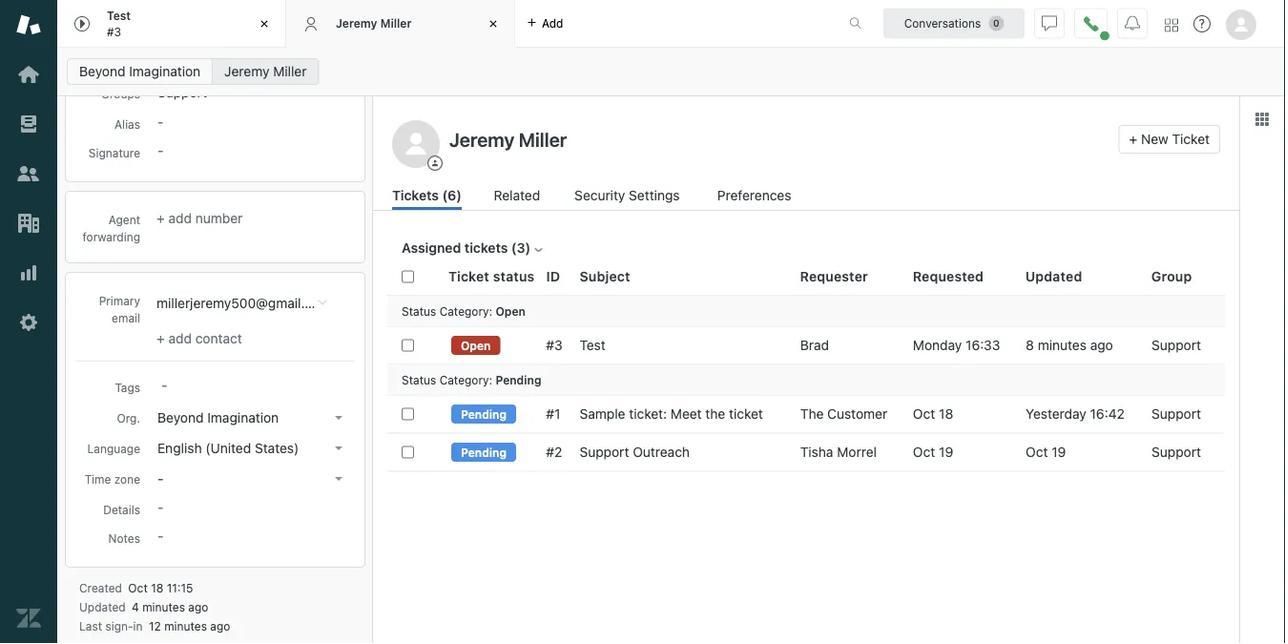 Task type: vqa. For each thing, say whether or not it's contained in the screenshot.
bottommost 07:00)
no



Task type: locate. For each thing, give the bounding box(es) containing it.
ticket right "new"
[[1173, 131, 1210, 147]]

1 vertical spatial ago
[[188, 600, 208, 614]]

#3 up beyond imagination "link"
[[107, 25, 121, 38]]

1 vertical spatial beyond imagination
[[158, 410, 279, 426]]

oct 19 down oct 18 on the bottom right
[[913, 444, 954, 460]]

-
[[158, 471, 164, 487]]

status
[[402, 304, 436, 318], [402, 373, 436, 386]]

miller inside secondary element
[[273, 63, 307, 79]]

+
[[1130, 131, 1138, 147], [157, 210, 165, 226], [157, 331, 165, 346]]

#3 left test 'link'
[[546, 337, 563, 353]]

1 19 from the left
[[939, 444, 954, 460]]

18 inside created oct 18 11:15 updated 4 minutes ago last sign-in 12 minutes ago
[[151, 581, 164, 595]]

add right close image
[[542, 17, 564, 30]]

1 horizontal spatial ago
[[210, 619, 230, 633]]

0 vertical spatial test
[[107, 9, 131, 23]]

beyond imagination up english (united states)
[[158, 410, 279, 426]]

get started image
[[16, 62, 41, 87]]

1 horizontal spatial ticket
[[1173, 131, 1210, 147]]

+ left contact
[[157, 331, 165, 346]]

0 horizontal spatial jeremy
[[224, 63, 270, 79]]

states)
[[255, 440, 299, 456]]

updated
[[1026, 268, 1083, 284], [79, 600, 126, 614]]

oct right 'customer'
[[913, 406, 936, 422]]

0 vertical spatial status
[[402, 304, 436, 318]]

1 vertical spatial pending
[[461, 408, 507, 421]]

0 horizontal spatial jeremy miller
[[224, 63, 307, 79]]

ticket down assigned tickets (3)
[[449, 268, 490, 284]]

miller inside tab
[[381, 17, 412, 30]]

1 horizontal spatial #3
[[546, 337, 563, 353]]

ago down 11:15
[[188, 600, 208, 614]]

1 vertical spatial test
[[580, 337, 606, 353]]

1 vertical spatial 18
[[151, 581, 164, 595]]

alias
[[115, 117, 140, 131]]

0 horizontal spatial miller
[[273, 63, 307, 79]]

category down status category : open
[[440, 373, 489, 386]]

1 vertical spatial add
[[168, 210, 192, 226]]

2 arrow down image from the top
[[335, 447, 343, 451]]

imagination
[[129, 63, 201, 79], [207, 410, 279, 426]]

jeremy down close icon
[[224, 63, 270, 79]]

None checkbox
[[402, 446, 414, 459]]

+ left "new"
[[1130, 131, 1138, 147]]

imagination up english (united states) button
[[207, 410, 279, 426]]

imagination up groups
[[129, 63, 201, 79]]

outreach
[[633, 444, 690, 460]]

1 vertical spatial arrow down image
[[335, 447, 343, 451]]

2 vertical spatial ago
[[210, 619, 230, 633]]

jeremy
[[336, 17, 377, 30], [224, 63, 270, 79]]

0 vertical spatial ticket
[[1173, 131, 1210, 147]]

0 vertical spatial beyond imagination
[[79, 63, 201, 79]]

arrow down image for imagination
[[335, 416, 343, 420]]

0 vertical spatial :
[[489, 304, 493, 318]]

0 vertical spatial +
[[1130, 131, 1138, 147]]

status for status category : open
[[402, 304, 436, 318]]

ticket inside button
[[1173, 131, 1210, 147]]

0 vertical spatial open
[[496, 304, 526, 318]]

+ inside button
[[1130, 131, 1138, 147]]

ago up 16:42
[[1091, 337, 1114, 353]]

zendesk image
[[16, 606, 41, 631]]

0 horizontal spatial beyond
[[79, 63, 126, 79]]

1 horizontal spatial imagination
[[207, 410, 279, 426]]

support
[[158, 84, 207, 100], [1152, 337, 1202, 353], [1152, 406, 1202, 422], [580, 444, 629, 460], [1152, 444, 1202, 460]]

1 category from the top
[[440, 304, 489, 318]]

status down status category : open
[[402, 373, 436, 386]]

0 vertical spatial minutes
[[1038, 337, 1087, 353]]

sample ticket: meet the ticket
[[580, 406, 764, 422]]

arrow down image for (united
[[335, 447, 343, 451]]

0 horizontal spatial updated
[[79, 600, 126, 614]]

arrow down image inside beyond imagination button
[[335, 416, 343, 420]]

0 vertical spatial jeremy
[[336, 17, 377, 30]]

0 vertical spatial 18
[[939, 406, 954, 422]]

0 vertical spatial category
[[440, 304, 489, 318]]

tickets
[[465, 240, 508, 256]]

get help image
[[1194, 15, 1211, 32]]

0 horizontal spatial 19
[[939, 444, 954, 460]]

category
[[440, 304, 489, 318], [440, 373, 489, 386]]

1 vertical spatial beyond
[[158, 410, 204, 426]]

last
[[79, 619, 102, 633]]

oct 18
[[913, 406, 954, 422]]

status category : pending
[[402, 373, 542, 386]]

oct down oct 18 on the bottom right
[[913, 444, 936, 460]]

1 : from the top
[[489, 304, 493, 318]]

forwarding
[[83, 230, 140, 243]]

tags
[[115, 381, 140, 394]]

status down select all tickets option
[[402, 304, 436, 318]]

None checkbox
[[402, 339, 414, 352], [402, 408, 414, 420], [402, 339, 414, 352], [402, 408, 414, 420]]

minutes right 12
[[164, 619, 207, 633]]

add inside popup button
[[542, 17, 564, 30]]

beyond imagination inside "link"
[[79, 63, 201, 79]]

2 vertical spatial +
[[157, 331, 165, 346]]

category down ticket status
[[440, 304, 489, 318]]

test for test
[[580, 337, 606, 353]]

1 vertical spatial updated
[[79, 600, 126, 614]]

add left contact
[[168, 331, 192, 346]]

0 vertical spatial imagination
[[129, 63, 201, 79]]

zendesk products image
[[1166, 19, 1179, 32]]

conversations button
[[884, 8, 1025, 39]]

pending down status category : open
[[496, 373, 542, 386]]

1 vertical spatial jeremy
[[224, 63, 270, 79]]

miller
[[381, 17, 412, 30], [273, 63, 307, 79]]

arrow down image down - field
[[335, 416, 343, 420]]

number
[[195, 210, 243, 226]]

0 horizontal spatial open
[[461, 339, 491, 352]]

oct 19
[[913, 444, 954, 460], [1026, 444, 1067, 460]]

pending left #2
[[461, 446, 507, 459]]

3 arrow down image from the top
[[335, 477, 343, 481]]

jeremy right close icon
[[336, 17, 377, 30]]

pending
[[496, 373, 542, 386], [461, 408, 507, 421], [461, 446, 507, 459]]

support for brad
[[1152, 337, 1202, 353]]

1 horizontal spatial jeremy
[[336, 17, 377, 30]]

2 category from the top
[[440, 373, 489, 386]]

test for test #3
[[107, 9, 131, 23]]

new
[[1142, 131, 1169, 147]]

0 vertical spatial miller
[[381, 17, 412, 30]]

None text field
[[444, 125, 1112, 154]]

0 vertical spatial beyond
[[79, 63, 126, 79]]

arrow down image right states) in the bottom of the page
[[335, 447, 343, 451]]

: for open
[[489, 304, 493, 318]]

0 vertical spatial jeremy miller
[[336, 17, 412, 30]]

beyond up groups
[[79, 63, 126, 79]]

add button
[[515, 0, 575, 47]]

0 horizontal spatial oct 19
[[913, 444, 954, 460]]

#3 inside test #3
[[107, 25, 121, 38]]

1 status from the top
[[402, 304, 436, 318]]

sign-
[[105, 619, 133, 633]]

(united
[[206, 440, 251, 456]]

sample
[[580, 406, 626, 422]]

the
[[706, 406, 726, 422]]

minutes right the 8
[[1038, 337, 1087, 353]]

none checkbox inside grid
[[402, 446, 414, 459]]

1 horizontal spatial 18
[[939, 406, 954, 422]]

: down ticket status
[[489, 304, 493, 318]]

category for pending
[[440, 373, 489, 386]]

close image
[[484, 14, 503, 33]]

test up beyond imagination "link"
[[107, 9, 131, 23]]

1 horizontal spatial open
[[496, 304, 526, 318]]

open
[[496, 304, 526, 318], [461, 339, 491, 352]]

11:15
[[167, 581, 193, 595]]

1 vertical spatial open
[[461, 339, 491, 352]]

2 : from the top
[[489, 373, 493, 386]]

1 vertical spatial status
[[402, 373, 436, 386]]

jeremy inside tab
[[336, 17, 377, 30]]

assigned tickets (3)
[[402, 240, 531, 256]]

12
[[149, 619, 161, 633]]

minutes up 12
[[142, 600, 185, 614]]

1 horizontal spatial 19
[[1052, 444, 1067, 460]]

test up the sample
[[580, 337, 606, 353]]

assigned
[[402, 240, 461, 256]]

2 vertical spatial minutes
[[164, 619, 207, 633]]

2 vertical spatial add
[[168, 331, 192, 346]]

related link
[[494, 185, 543, 210]]

support for the customer
[[1152, 406, 1202, 422]]

beyond imagination up groups
[[79, 63, 201, 79]]

+ right agent
[[157, 210, 165, 226]]

test inside the tabs "tab list"
[[107, 9, 131, 23]]

2 horizontal spatial ago
[[1091, 337, 1114, 353]]

open down status on the top of page
[[496, 304, 526, 318]]

1 arrow down image from the top
[[335, 416, 343, 420]]

2 19 from the left
[[1052, 444, 1067, 460]]

2 oct 19 from the left
[[1026, 444, 1067, 460]]

arrow down image down english (united states) button
[[335, 477, 343, 481]]

+ for + new ticket
[[1130, 131, 1138, 147]]

organizations image
[[16, 211, 41, 236]]

tickets (6) link
[[392, 185, 462, 210]]

beyond imagination
[[79, 63, 201, 79], [158, 410, 279, 426]]

1 vertical spatial jeremy miller
[[224, 63, 307, 79]]

updated inside created oct 18 11:15 updated 4 minutes ago last sign-in 12 minutes ago
[[79, 600, 126, 614]]

1 horizontal spatial jeremy miller
[[336, 17, 412, 30]]

0 horizontal spatial imagination
[[129, 63, 201, 79]]

1 vertical spatial miller
[[273, 63, 307, 79]]

security
[[575, 188, 626, 203]]

support outreach link
[[580, 444, 690, 461]]

yesterday 16:42
[[1026, 406, 1125, 422]]

monday 16:33
[[913, 337, 1001, 353]]

0 horizontal spatial test
[[107, 9, 131, 23]]

tab
[[57, 0, 286, 48]]

2 vertical spatial arrow down image
[[335, 477, 343, 481]]

beyond up english
[[158, 410, 204, 426]]

18 down monday
[[939, 406, 954, 422]]

1 vertical spatial category
[[440, 373, 489, 386]]

1 vertical spatial :
[[489, 373, 493, 386]]

19 down yesterday
[[1052, 444, 1067, 460]]

19 down oct 18 on the bottom right
[[939, 444, 954, 460]]

1 vertical spatial imagination
[[207, 410, 279, 426]]

created oct 18 11:15 updated 4 minutes ago last sign-in 12 minutes ago
[[79, 581, 230, 633]]

grid
[[373, 258, 1240, 643]]

0 vertical spatial arrow down image
[[335, 416, 343, 420]]

oct up 4
[[128, 581, 148, 595]]

open up status category : pending in the left bottom of the page
[[461, 339, 491, 352]]

0 vertical spatial pending
[[496, 373, 542, 386]]

19
[[939, 444, 954, 460], [1052, 444, 1067, 460]]

arrow down image inside english (united states) button
[[335, 447, 343, 451]]

time zone
[[85, 472, 140, 486]]

status for status category : pending
[[402, 373, 436, 386]]

2 status from the top
[[402, 373, 436, 386]]

2 vertical spatial pending
[[461, 446, 507, 459]]

1 horizontal spatial test
[[580, 337, 606, 353]]

updated up 8 minutes ago
[[1026, 268, 1083, 284]]

add
[[542, 17, 564, 30], [168, 210, 192, 226], [168, 331, 192, 346]]

tisha morrel
[[801, 444, 877, 460]]

notifications image
[[1125, 16, 1141, 31]]

1 horizontal spatial miller
[[381, 17, 412, 30]]

beyond inside button
[[158, 410, 204, 426]]

updated down created
[[79, 600, 126, 614]]

ago
[[1091, 337, 1114, 353], [188, 600, 208, 614], [210, 619, 230, 633]]

1 vertical spatial ticket
[[449, 268, 490, 284]]

customers image
[[16, 161, 41, 186]]

notes
[[108, 532, 140, 545]]

18 left 11:15
[[151, 581, 164, 595]]

1 horizontal spatial beyond
[[158, 410, 204, 426]]

0 vertical spatial ago
[[1091, 337, 1114, 353]]

0 vertical spatial #3
[[107, 25, 121, 38]]

ticket
[[1173, 131, 1210, 147], [449, 268, 490, 284]]

button displays agent's chat status as invisible. image
[[1042, 16, 1058, 31]]

add left the number
[[168, 210, 192, 226]]

oct 19 down yesterday
[[1026, 444, 1067, 460]]

ago right 12
[[210, 619, 230, 633]]

details
[[103, 503, 140, 516]]

1 vertical spatial +
[[157, 210, 165, 226]]

1 horizontal spatial oct 19
[[1026, 444, 1067, 460]]

pending down status category : pending in the left bottom of the page
[[461, 408, 507, 421]]

0 horizontal spatial #3
[[107, 25, 121, 38]]

yesterday
[[1026, 406, 1087, 422]]

#2
[[546, 444, 563, 460]]

0 vertical spatial updated
[[1026, 268, 1083, 284]]

test
[[107, 9, 131, 23], [580, 337, 606, 353]]

arrow down image
[[335, 416, 343, 420], [335, 447, 343, 451], [335, 477, 343, 481]]

18
[[939, 406, 954, 422], [151, 581, 164, 595]]

0 horizontal spatial 18
[[151, 581, 164, 595]]

: down status category : open
[[489, 373, 493, 386]]

0 vertical spatial add
[[542, 17, 564, 30]]



Task type: describe. For each thing, give the bounding box(es) containing it.
the customer
[[801, 406, 888, 422]]

in
[[133, 619, 143, 633]]

minutes inside grid
[[1038, 337, 1087, 353]]

beyond imagination inside button
[[158, 410, 279, 426]]

conversations
[[905, 17, 982, 30]]

main element
[[0, 0, 57, 643]]

status
[[493, 268, 535, 284]]

reporting image
[[16, 261, 41, 285]]

subject
[[580, 268, 631, 284]]

pending for #1
[[461, 408, 507, 421]]

jeremy miller inside secondary element
[[224, 63, 307, 79]]

monday
[[913, 337, 963, 353]]

ticket
[[729, 406, 764, 422]]

1 vertical spatial #3
[[546, 337, 563, 353]]

security settings link
[[575, 185, 686, 210]]

zendesk support image
[[16, 12, 41, 37]]

related
[[494, 188, 540, 203]]

agent
[[109, 213, 140, 226]]

oct down yesterday
[[1026, 444, 1049, 460]]

category for open
[[440, 304, 489, 318]]

oct inside created oct 18 11:15 updated 4 minutes ago last sign-in 12 minutes ago
[[128, 581, 148, 595]]

1 horizontal spatial updated
[[1026, 268, 1083, 284]]

test link
[[580, 337, 606, 354]]

arrow down image inside '-' button
[[335, 477, 343, 481]]

support for tisha morrel
[[1152, 444, 1202, 460]]

views image
[[16, 112, 41, 137]]

org.
[[117, 411, 140, 425]]

english (united states)
[[158, 440, 299, 456]]

meet
[[671, 406, 702, 422]]

apps image
[[1255, 112, 1271, 127]]

4
[[132, 600, 139, 614]]

16:42
[[1091, 406, 1125, 422]]

the
[[801, 406, 824, 422]]

beyond inside "link"
[[79, 63, 126, 79]]

english
[[158, 440, 202, 456]]

support outreach
[[580, 444, 690, 460]]

Select All Tickets checkbox
[[402, 270, 414, 283]]

jeremy miller link
[[212, 58, 319, 85]]

group
[[1152, 268, 1193, 284]]

tisha
[[801, 444, 834, 460]]

0 horizontal spatial ago
[[188, 600, 208, 614]]

imagination inside beyond imagination button
[[207, 410, 279, 426]]

- button
[[152, 466, 350, 493]]

add for add contact
[[168, 331, 192, 346]]

brad
[[801, 337, 830, 353]]

agent forwarding
[[83, 213, 140, 243]]

sample ticket: meet the ticket link
[[580, 406, 764, 423]]

8 minutes ago
[[1026, 337, 1114, 353]]

+ for + add contact
[[157, 331, 165, 346]]

16:33
[[966, 337, 1001, 353]]

grid containing ticket status
[[373, 258, 1240, 643]]

- field
[[154, 375, 350, 396]]

contact
[[195, 331, 242, 346]]

morrel
[[837, 444, 877, 460]]

test #3
[[107, 9, 131, 38]]

(6)
[[442, 188, 462, 203]]

id
[[546, 268, 561, 284]]

requested
[[913, 268, 984, 284]]

zone
[[114, 472, 140, 486]]

requester
[[801, 268, 869, 284]]

primary
[[99, 294, 140, 307]]

preferences link
[[718, 185, 795, 210]]

email
[[112, 311, 140, 325]]

(3)
[[512, 240, 531, 256]]

admin image
[[16, 310, 41, 335]]

8
[[1026, 337, 1035, 353]]

imagination inside beyond imagination "link"
[[129, 63, 201, 79]]

tickets (6)
[[392, 188, 462, 203]]

customer
[[828, 406, 888, 422]]

jeremy inside secondary element
[[224, 63, 270, 79]]

settings
[[629, 188, 680, 203]]

beyond imagination button
[[152, 405, 350, 431]]

+ new ticket button
[[1119, 125, 1221, 154]]

jeremy miller inside tab
[[336, 17, 412, 30]]

language
[[87, 442, 140, 455]]

ticket status
[[449, 268, 535, 284]]

secondary element
[[57, 53, 1286, 91]]

signature
[[89, 146, 140, 159]]

pending for #2
[[461, 446, 507, 459]]

beyond imagination link
[[67, 58, 213, 85]]

groups
[[101, 87, 140, 100]]

0 horizontal spatial ticket
[[449, 268, 490, 284]]

primary email
[[99, 294, 140, 325]]

add for add number
[[168, 210, 192, 226]]

security settings
[[575, 188, 680, 203]]

+ add contact
[[157, 331, 242, 346]]

time
[[85, 472, 111, 486]]

+ for + add number
[[157, 210, 165, 226]]

ticket:
[[629, 406, 667, 422]]

tabs tab list
[[57, 0, 830, 48]]

english (united states) button
[[152, 435, 350, 462]]

created
[[79, 581, 122, 595]]

: for pending
[[489, 373, 493, 386]]

preferences
[[718, 188, 792, 203]]

+ new ticket
[[1130, 131, 1210, 147]]

jeremy miller tab
[[286, 0, 515, 48]]

tab containing test
[[57, 0, 286, 48]]

tickets
[[392, 188, 439, 203]]

1 vertical spatial minutes
[[142, 600, 185, 614]]

#1
[[546, 406, 561, 422]]

1 oct 19 from the left
[[913, 444, 954, 460]]

+ add number
[[157, 210, 243, 226]]

millerjeremy500@gmail.com
[[157, 295, 331, 311]]

status category : open
[[402, 304, 526, 318]]

close image
[[255, 14, 274, 33]]



